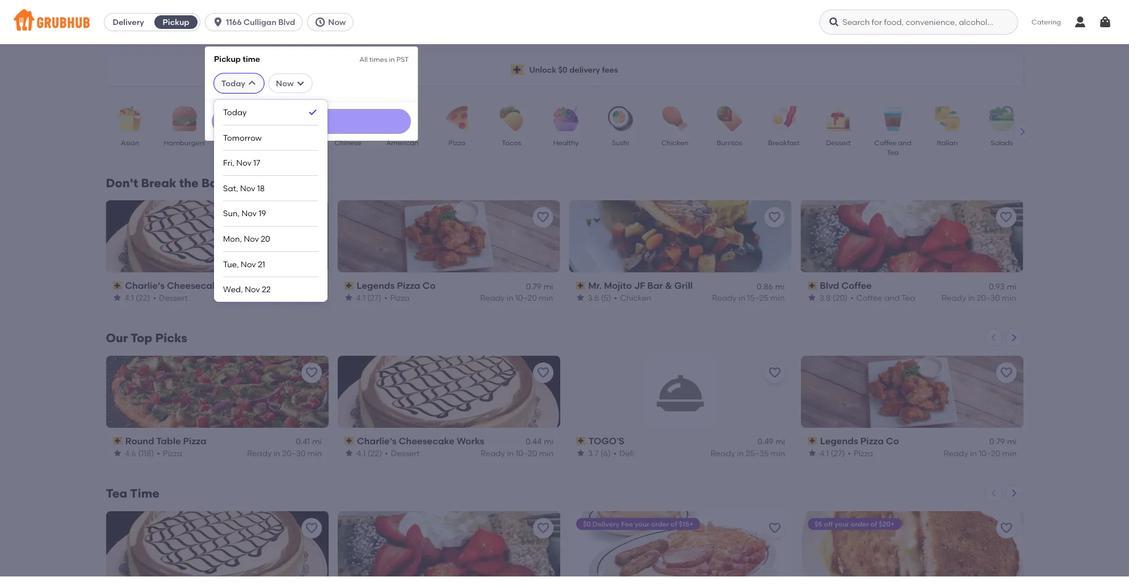 Task type: locate. For each thing, give the bounding box(es) containing it.
$15+
[[679, 520, 694, 529]]

• for subscription pass icon related to first save this restaurant icon from the top of the page
[[385, 293, 388, 303]]

0 vertical spatial 20–30
[[978, 293, 1001, 303]]

subscription pass image for togo's's save this restaurant image
[[576, 438, 586, 446]]

ready in 20–30 min down 0.41
[[247, 449, 322, 458]]

1 horizontal spatial tea
[[887, 149, 899, 157]]

1 horizontal spatial legends
[[820, 436, 859, 447]]

all
[[360, 55, 368, 63]]

ready in 20–30 min down 0.93
[[942, 293, 1017, 303]]

0 vertical spatial 0.79 mi
[[526, 282, 554, 291]]

pickup inside button
[[163, 17, 190, 27]]

2 vertical spatial caret right icon image
[[1010, 489, 1019, 498]]

2 horizontal spatial tea
[[902, 293, 916, 303]]

10–20
[[284, 293, 306, 303], [516, 293, 537, 303], [516, 449, 537, 458], [979, 449, 1001, 458]]

1 horizontal spatial svg image
[[1099, 15, 1113, 29]]

1 vertical spatial today
[[223, 107, 247, 117]]

1 horizontal spatial co
[[886, 436, 899, 447]]

2 save this restaurant image from the top
[[537, 522, 550, 536]]

star icon image for subscription pass icon for save this restaurant image corresponding to charlie's cheesecake works
[[345, 449, 354, 458]]

(118)
[[138, 449, 154, 458]]

1 horizontal spatial delivery
[[593, 520, 620, 529]]

delivery left fee on the bottom right
[[593, 520, 620, 529]]

1 horizontal spatial ready in 20–30 min
[[942, 293, 1017, 303]]

4.1 for subscription pass icon for save this restaurant image corresponding to charlie's cheesecake works
[[356, 449, 366, 458]]

1 your from the left
[[635, 520, 650, 529]]

0 vertical spatial svg image
[[1099, 15, 1113, 29]]

order left the $15+ on the right
[[651, 520, 669, 529]]

mi for save this restaurant image related to round table pizza
[[312, 437, 322, 447]]

1 horizontal spatial 0.79
[[990, 437, 1005, 447]]

1 horizontal spatial order
[[851, 520, 869, 529]]

0 horizontal spatial order
[[651, 520, 669, 529]]

nov left the 18
[[240, 184, 255, 193]]

star icon image for subscription pass icon corresponding to legends pizza co's save this restaurant image
[[808, 449, 817, 458]]

0 horizontal spatial ready in 20–30 min
[[247, 449, 322, 458]]

mi for legends pizza co's save this restaurant image
[[1008, 437, 1017, 447]]

list box
[[223, 100, 319, 302]]

chicken down 'chicken' image
[[662, 139, 689, 147]]

pickup left time
[[214, 54, 241, 64]]

jf
[[635, 280, 646, 291]]

delivery inside delivery button
[[113, 17, 144, 27]]

0 vertical spatial save this restaurant image
[[537, 211, 550, 224]]

grill
[[675, 280, 693, 291]]

0 horizontal spatial charlie's
[[125, 280, 165, 291]]

2 vertical spatial coffee
[[857, 293, 883, 303]]

legends pizza co
[[357, 280, 436, 291], [820, 436, 899, 447]]

culligan
[[244, 17, 277, 27]]

• chicken
[[615, 293, 652, 303]]

$0 left fee on the bottom right
[[583, 520, 591, 529]]

save this restaurant image for togo's
[[768, 366, 782, 380]]

star icon image for subscription pass image
[[576, 294, 585, 303]]

0 vertical spatial 0.79
[[526, 282, 542, 291]]

ready for save this restaurant image related to round table pizza
[[247, 449, 272, 458]]

1 horizontal spatial of
[[871, 520, 878, 529]]

nov for sat,
[[240, 184, 255, 193]]

1 horizontal spatial • dessert
[[385, 449, 420, 458]]

ready in 10–20 min
[[249, 293, 322, 303], [481, 293, 554, 303], [481, 449, 554, 458], [944, 449, 1017, 458]]

1 horizontal spatial dessert
[[391, 449, 420, 458]]

1166 culligan blvd
[[226, 17, 295, 27]]

coffee
[[875, 139, 897, 147], [842, 280, 872, 291], [857, 293, 883, 303]]

coffee down coffee and tea image
[[875, 139, 897, 147]]

today option
[[223, 100, 319, 125]]

0 vertical spatial 4.1 (27)
[[356, 293, 382, 303]]

• pizza for legends pizza co's save this restaurant image
[[848, 449, 874, 458]]

legends for first save this restaurant icon from the top of the page
[[357, 280, 395, 291]]

subscription pass image for first save this restaurant icon from the top of the page
[[345, 282, 355, 290]]

1 horizontal spatial • pizza
[[385, 293, 410, 303]]

0 vertical spatial (22)
[[136, 293, 150, 303]]

0.79 mi for legends pizza co's save this restaurant image
[[990, 437, 1017, 447]]

save this restaurant image for charlie's cheesecake works
[[537, 366, 550, 380]]

delivery
[[570, 65, 601, 75]]

1166 culligan blvd button
[[205, 13, 307, 31]]

1 vertical spatial works
[[457, 436, 484, 447]]

caret right icon image
[[1019, 127, 1028, 136], [1010, 333, 1019, 343], [1010, 489, 1019, 498]]

sat, nov 18
[[223, 184, 265, 193]]

svg image
[[1099, 15, 1113, 29], [296, 79, 305, 88]]

1 vertical spatial legends
[[820, 436, 859, 447]]

hamburgers
[[164, 139, 205, 147]]

0 vertical spatial co
[[423, 280, 436, 291]]

caret left icon image for tea time
[[990, 489, 999, 498]]

0 vertical spatial caret right icon image
[[1019, 127, 1028, 136]]

sun,
[[223, 209, 240, 219]]

and down coffee and tea image
[[899, 139, 912, 147]]

0 vertical spatial coffee
[[875, 139, 897, 147]]

asian image
[[110, 106, 150, 131]]

nov left 22
[[245, 285, 260, 295]]

0 horizontal spatial 0.79 mi
[[526, 282, 554, 291]]

nov left 19
[[242, 209, 257, 219]]

1 horizontal spatial 0.44
[[526, 437, 542, 447]]

breakfast
[[769, 139, 800, 147]]

• dessert
[[153, 293, 188, 303], [385, 449, 420, 458]]

works
[[225, 280, 253, 291], [457, 436, 484, 447]]

blvd up 3.8 (20)
[[820, 280, 840, 291]]

0.86
[[757, 282, 774, 291]]

1 vertical spatial 0.79
[[990, 437, 1005, 447]]

american image
[[383, 106, 422, 131]]

$0
[[559, 65, 568, 75], [583, 520, 591, 529]]

tacos image
[[492, 106, 531, 131]]

nov for sun,
[[242, 209, 257, 219]]

order left $20+
[[851, 520, 869, 529]]

(22)
[[136, 293, 150, 303], [368, 449, 382, 458]]

1 order from the left
[[651, 520, 669, 529]]

mojito
[[604, 280, 632, 291]]

0 horizontal spatial • dessert
[[153, 293, 188, 303]]

and
[[899, 139, 912, 147], [885, 293, 900, 303]]

0.79
[[526, 282, 542, 291], [990, 437, 1005, 447]]

4.6 (118)
[[125, 449, 154, 458]]

min
[[307, 293, 322, 303], [539, 293, 554, 303], [771, 293, 785, 303], [1003, 293, 1017, 303], [307, 449, 322, 458], [539, 449, 554, 458], [771, 449, 785, 458], [1003, 449, 1017, 458]]

chinese
[[335, 139, 361, 147]]

today up tomorrow
[[223, 107, 247, 117]]

$0 right 'unlock'
[[559, 65, 568, 75]]

save this restaurant image for round table pizza
[[305, 366, 318, 380]]

list box containing today
[[223, 100, 319, 302]]

list box inside the main navigation navigation
[[223, 100, 319, 302]]

delivery left the 'pickup' button
[[113, 17, 144, 27]]

(27)
[[368, 293, 382, 303], [831, 449, 845, 458]]

coffee for • coffee and tea
[[857, 293, 883, 303]]

20–30 down 0.41
[[282, 449, 306, 458]]

your right fee on the bottom right
[[635, 520, 650, 529]]

0 horizontal spatial delivery
[[113, 17, 144, 27]]

nov
[[237, 158, 252, 168], [240, 184, 255, 193], [242, 209, 257, 219], [244, 234, 259, 244], [241, 260, 256, 269], [245, 285, 260, 295]]

cheesecake
[[167, 280, 223, 291], [399, 436, 455, 447]]

0 vertical spatial ready in 20–30 min
[[942, 293, 1017, 303]]

your right the off
[[835, 520, 850, 529]]

of left $20+
[[871, 520, 878, 529]]

1 horizontal spatial $0
[[583, 520, 591, 529]]

0.79 for legends pizza co's save this restaurant image
[[990, 437, 1005, 447]]

1 horizontal spatial legends pizza co
[[820, 436, 899, 447]]

1 horizontal spatial 4.1 (22)
[[356, 449, 382, 458]]

coffee down blvd coffee
[[857, 293, 883, 303]]

delivery button
[[105, 13, 152, 31]]

dessert
[[826, 139, 851, 147], [159, 293, 188, 303], [391, 449, 420, 458]]

delivery
[[113, 17, 144, 27], [593, 520, 620, 529]]

1 vertical spatial dessert
[[159, 293, 188, 303]]

charlie's
[[125, 280, 165, 291], [357, 436, 397, 447]]

0 horizontal spatial cheesecake
[[167, 280, 223, 291]]

nov for mon,
[[244, 234, 259, 244]]

0 vertical spatial works
[[225, 280, 253, 291]]

star icon image
[[113, 294, 122, 303], [345, 294, 354, 303], [576, 294, 585, 303], [808, 294, 817, 303], [113, 449, 122, 458], [345, 449, 354, 458], [576, 449, 585, 458], [808, 449, 817, 458]]

20–30 down 0.93
[[978, 293, 1001, 303]]

0 horizontal spatial legends pizza co
[[357, 280, 436, 291]]

1 vertical spatial cheesecake
[[399, 436, 455, 447]]

0 horizontal spatial (22)
[[136, 293, 150, 303]]

table
[[156, 436, 181, 447]]

top
[[131, 331, 152, 346]]

1 vertical spatial 20–30
[[282, 449, 306, 458]]

italian image
[[928, 106, 968, 131]]

0 horizontal spatial pickup
[[163, 17, 190, 27]]

don't
[[106, 176, 138, 191]]

healthy
[[553, 139, 579, 147]]

mi for save this restaurant image corresponding to mr. mojito jf bar & grill
[[776, 282, 785, 291]]

4.1 for subscription pass icon related to first save this restaurant icon from the top of the page
[[356, 293, 366, 303]]

0 horizontal spatial dessert
[[159, 293, 188, 303]]

2 your from the left
[[835, 520, 850, 529]]

1 caret left icon image from the top
[[990, 333, 999, 343]]

1 horizontal spatial (22)
[[368, 449, 382, 458]]

save this restaurant image
[[768, 211, 782, 224], [1000, 211, 1014, 224], [305, 366, 318, 380], [537, 366, 550, 380], [768, 366, 782, 380], [1000, 366, 1014, 380], [305, 522, 318, 536], [768, 522, 782, 536], [1000, 522, 1014, 536]]

check icon image
[[307, 107, 319, 118]]

save this restaurant image for legends pizza co
[[1000, 366, 1014, 380]]

ready in 25–35 min
[[711, 449, 785, 458]]

mexican image
[[274, 106, 313, 131]]

mi
[[312, 282, 322, 291], [544, 282, 554, 291], [776, 282, 785, 291], [1008, 282, 1017, 291], [312, 437, 322, 447], [544, 437, 554, 447], [776, 437, 785, 447], [1008, 437, 1017, 447]]

0 vertical spatial caret left icon image
[[990, 333, 999, 343]]

0 horizontal spatial co
[[423, 280, 436, 291]]

1 vertical spatial ready in 20–30 min
[[247, 449, 322, 458]]

caret left icon image
[[990, 333, 999, 343], [990, 489, 999, 498]]

1 vertical spatial coffee
[[842, 280, 872, 291]]

catering
[[1032, 18, 1062, 26]]

0.44
[[294, 282, 310, 291], [526, 437, 542, 447]]

1 vertical spatial • dessert
[[385, 449, 420, 458]]

nov left '20'
[[244, 234, 259, 244]]

of
[[671, 520, 678, 529], [871, 520, 878, 529]]

(6)
[[601, 449, 611, 458]]

subscription pass image
[[113, 282, 123, 290], [345, 282, 355, 290], [808, 282, 818, 290], [113, 438, 123, 446], [345, 438, 355, 446], [576, 438, 586, 446], [808, 438, 818, 446]]

0 horizontal spatial 0.44 mi
[[294, 282, 322, 291]]

1 horizontal spatial (27)
[[831, 449, 845, 458]]

1 horizontal spatial 0.79 mi
[[990, 437, 1017, 447]]

and right (20)
[[885, 293, 900, 303]]

ready for legends pizza co's save this restaurant image
[[944, 449, 969, 458]]

0 horizontal spatial 0.79
[[526, 282, 542, 291]]

• deli
[[614, 449, 634, 458]]

1 vertical spatial 0.44
[[526, 437, 542, 447]]

0 horizontal spatial of
[[671, 520, 678, 529]]

• for subscription pass icon for save this restaurant image corresponding to charlie's cheesecake works
[[385, 449, 388, 458]]

sun, nov 19
[[223, 209, 266, 219]]

now
[[328, 17, 346, 27], [276, 78, 294, 88]]

$20+
[[879, 520, 895, 529]]

0 vertical spatial pickup
[[163, 17, 190, 27]]

1 vertical spatial $0
[[583, 520, 591, 529]]

healthy image
[[546, 106, 586, 131]]

0 horizontal spatial 4.1 (22)
[[125, 293, 150, 303]]

0 horizontal spatial legends
[[357, 280, 395, 291]]

21
[[258, 260, 265, 269]]

4.1 for subscription pass icon corresponding to legends pizza co's save this restaurant image
[[820, 449, 829, 458]]

svg image
[[213, 16, 224, 28], [315, 16, 326, 28], [829, 16, 840, 28], [248, 79, 257, 88]]

2 vertical spatial dessert
[[391, 449, 420, 458]]

salads image
[[983, 106, 1022, 131]]

tea
[[887, 149, 899, 157], [902, 293, 916, 303], [106, 487, 128, 501]]

1 horizontal spatial your
[[835, 520, 850, 529]]

sat,
[[223, 184, 238, 193]]

asian
[[121, 139, 139, 147]]

food
[[238, 139, 255, 147]]

0 horizontal spatial svg image
[[296, 79, 305, 88]]

0 vertical spatial legends
[[357, 280, 395, 291]]

• for subscription pass image
[[615, 293, 618, 303]]

chinese image
[[328, 106, 368, 131]]

tea time
[[106, 487, 160, 501]]

$0 delivery fee your order of $15+
[[583, 520, 694, 529]]

4.6
[[125, 449, 136, 458]]

time
[[130, 487, 160, 501]]

of left the $15+ on the right
[[671, 520, 678, 529]]

fri,
[[223, 158, 235, 168]]

chicken down "jf"
[[621, 293, 652, 303]]

svg image inside now button
[[315, 16, 326, 28]]

0 vertical spatial blvd
[[279, 17, 295, 27]]

today down pickup time
[[222, 78, 245, 88]]

• coffee and tea
[[851, 293, 916, 303]]

ready in 20–30 min
[[942, 293, 1017, 303], [247, 449, 322, 458]]

1 vertical spatial caret left icon image
[[990, 489, 999, 498]]

0 vertical spatial and
[[899, 139, 912, 147]]

coffee up (20)
[[842, 280, 872, 291]]

in
[[389, 55, 395, 63], [275, 293, 282, 303], [507, 293, 514, 303], [739, 293, 746, 303], [969, 293, 976, 303], [273, 449, 280, 458], [507, 449, 514, 458], [737, 449, 744, 458], [971, 449, 977, 458]]

0 vertical spatial charlie's cheesecake works
[[125, 280, 253, 291]]

pickup right delivery button
[[163, 17, 190, 27]]

0 vertical spatial tea
[[887, 149, 899, 157]]

22
[[262, 285, 271, 295]]

0 vertical spatial 0.44 mi
[[294, 282, 322, 291]]

0 vertical spatial legends pizza co
[[357, 280, 436, 291]]

save this restaurant image for mr. mojito jf bar & grill
[[768, 211, 782, 224]]

1 horizontal spatial blvd
[[820, 280, 840, 291]]

unlock
[[530, 65, 557, 75]]

0.79 for first save this restaurant icon from the top of the page
[[526, 282, 542, 291]]

nov left '17'
[[237, 158, 252, 168]]

1 of from the left
[[671, 520, 678, 529]]

today inside today option
[[223, 107, 247, 117]]

update button
[[212, 109, 411, 134]]

0 horizontal spatial (27)
[[368, 293, 382, 303]]

nov left 21 on the left top of page
[[241, 260, 256, 269]]

1 vertical spatial 4.1 (27)
[[820, 449, 845, 458]]

save this restaurant image
[[537, 211, 550, 224], [537, 522, 550, 536]]

4.1 (27)
[[356, 293, 382, 303], [820, 449, 845, 458]]

2 caret left icon image from the top
[[990, 489, 999, 498]]

1 horizontal spatial cheesecake
[[399, 436, 455, 447]]

tacos
[[502, 139, 521, 147]]

0 horizontal spatial your
[[635, 520, 650, 529]]

mi for save this restaurant image corresponding to charlie's cheesecake works
[[544, 437, 554, 447]]

pizza image
[[437, 106, 477, 131]]

wed, nov 22
[[223, 285, 271, 295]]

0 vertical spatial (27)
[[368, 293, 382, 303]]

ready for togo's's save this restaurant image
[[711, 449, 735, 458]]

blvd right culligan
[[279, 17, 295, 27]]

coffee and tea
[[875, 139, 912, 157]]

mi for save this restaurant image for blvd coffee
[[1008, 282, 1017, 291]]

0 horizontal spatial • pizza
[[157, 449, 182, 458]]

mi for togo's's save this restaurant image
[[776, 437, 785, 447]]

0 horizontal spatial 4.1 (27)
[[356, 293, 382, 303]]



Task type: describe. For each thing, give the bounding box(es) containing it.
dessert image
[[819, 106, 859, 131]]

wed,
[[223, 285, 243, 295]]

break
[[141, 176, 177, 191]]

• for subscription pass icon corresponding to togo's's save this restaurant image
[[614, 449, 617, 458]]

subscription pass image for save this restaurant image for blvd coffee
[[808, 282, 818, 290]]

19
[[259, 209, 266, 219]]

1 vertical spatial delivery
[[593, 520, 620, 529]]

0 vertical spatial • dessert
[[153, 293, 188, 303]]

nov for wed,
[[245, 285, 260, 295]]

sushi image
[[601, 106, 641, 131]]

pickup button
[[152, 13, 200, 31]]

15–25
[[748, 293, 769, 303]]

0 vertical spatial 4.1 (22)
[[125, 293, 150, 303]]

main navigation navigation
[[0, 0, 1130, 578]]

pst
[[397, 55, 409, 63]]

ready in 15–25 min
[[713, 293, 785, 303]]

1 save this restaurant image from the top
[[537, 211, 550, 224]]

• for subscription pass icon corresponding to legends pizza co's save this restaurant image
[[848, 449, 851, 458]]

subscription pass image
[[576, 282, 586, 290]]

catering button
[[1024, 9, 1070, 35]]

round table pizza
[[125, 436, 206, 447]]

3.8 (20)
[[820, 293, 848, 303]]

fri, nov 17
[[223, 158, 260, 168]]

mr. mojito jf bar & grill
[[589, 280, 693, 291]]

tue,
[[223, 260, 239, 269]]

$5
[[815, 520, 823, 529]]

subscription pass image for save this restaurant image corresponding to charlie's cheesecake works
[[345, 438, 355, 446]]

grubhub plus flag logo image
[[511, 64, 525, 75]]

tomorrow
[[223, 133, 262, 143]]

• for save this restaurant image related to round table pizza subscription pass icon
[[157, 449, 160, 458]]

ready in 20–30 min for blvd coffee
[[942, 293, 1017, 303]]

0 vertical spatial charlie's
[[125, 280, 165, 291]]

ready for save this restaurant image corresponding to mr. mojito jf bar & grill
[[713, 293, 737, 303]]

ready for first save this restaurant icon from the top of the page
[[481, 293, 505, 303]]

0.93
[[990, 282, 1005, 291]]

hamburgers image
[[164, 106, 204, 131]]

ready for save this restaurant image for blvd coffee
[[942, 293, 967, 303]]

nov for tue,
[[241, 260, 256, 269]]

round
[[125, 436, 154, 447]]

0.93 mi
[[990, 282, 1017, 291]]

and inside coffee and tea
[[899, 139, 912, 147]]

update
[[299, 117, 324, 125]]

breakfast image
[[764, 106, 804, 131]]

our
[[106, 331, 128, 346]]

(27) for first save this restaurant icon from the top of the page
[[368, 293, 382, 303]]

subscription pass image for legends pizza co's save this restaurant image
[[808, 438, 818, 446]]

star icon image for subscription pass icon related to first save this restaurant icon from the top of the page
[[345, 294, 354, 303]]

1 vertical spatial legends pizza co
[[820, 436, 899, 447]]

0 horizontal spatial tea
[[106, 487, 128, 501]]

1 horizontal spatial works
[[457, 436, 484, 447]]

• pizza for first save this restaurant icon from the top of the page
[[385, 293, 410, 303]]

nov for fri,
[[237, 158, 252, 168]]

ready in 20–30 min for round table pizza
[[247, 449, 322, 458]]

don't break the bank
[[106, 176, 232, 191]]

mi for first save this restaurant icon from the top of the page
[[544, 282, 554, 291]]

italian
[[938, 139, 958, 147]]

0 horizontal spatial $0
[[559, 65, 568, 75]]

ready for save this restaurant image corresponding to charlie's cheesecake works
[[481, 449, 505, 458]]

caret right icon image for our top picks
[[1010, 333, 1019, 343]]

caret left icon image for our top picks
[[990, 333, 999, 343]]

1 vertical spatial charlie's cheesecake works
[[357, 436, 484, 447]]

star icon image for subscription pass icon corresponding to togo's's save this restaurant image
[[576, 449, 585, 458]]

0 vertical spatial cheesecake
[[167, 280, 223, 291]]

in inside navigation
[[389, 55, 395, 63]]

1 horizontal spatial 0.44 mi
[[526, 437, 554, 447]]

legends for legends pizza co's save this restaurant image
[[820, 436, 859, 447]]

20–30 for round table pizza
[[282, 449, 306, 458]]

3.7 (6)
[[588, 449, 611, 458]]

• for save this restaurant image for blvd coffee subscription pass icon
[[851, 293, 854, 303]]

1 vertical spatial 4.1 (22)
[[356, 449, 382, 458]]

1 horizontal spatial 4.1 (27)
[[820, 449, 845, 458]]

blvd coffee
[[820, 280, 872, 291]]

tue, nov 21
[[223, 260, 265, 269]]

pickup for pickup
[[163, 17, 190, 27]]

pickup time
[[214, 54, 260, 64]]

3.8
[[820, 293, 831, 303]]

now button
[[307, 13, 358, 31]]

1166
[[226, 17, 242, 27]]

tea inside coffee and tea
[[887, 149, 899, 157]]

coffee and tea image
[[873, 106, 913, 131]]

save this restaurant image for blvd coffee
[[1000, 211, 1014, 224]]

mon,
[[223, 234, 242, 244]]

2 order from the left
[[851, 520, 869, 529]]

0 horizontal spatial 0.44
[[294, 282, 310, 291]]

mon, nov 20
[[223, 234, 270, 244]]

togo's logo image
[[645, 356, 717, 428]]

1 vertical spatial tea
[[902, 293, 916, 303]]

20–30 for blvd coffee
[[978, 293, 1001, 303]]

20
[[261, 234, 270, 244]]

$5 off your order of $20+
[[815, 520, 895, 529]]

now inside button
[[328, 17, 346, 27]]

fast food
[[223, 139, 255, 147]]

time
[[243, 54, 260, 64]]

star icon image for save this restaurant image for blvd coffee subscription pass icon
[[808, 294, 817, 303]]

1 vertical spatial svg image
[[296, 79, 305, 88]]

0 horizontal spatial chicken
[[621, 293, 652, 303]]

fast food image
[[219, 106, 259, 131]]

(27) for legends pizza co's save this restaurant image
[[831, 449, 845, 458]]

co for legends pizza co's save this restaurant image
[[886, 436, 899, 447]]

3.6
[[588, 293, 600, 303]]

25–35
[[746, 449, 769, 458]]

(20)
[[833, 293, 848, 303]]

deli
[[620, 449, 634, 458]]

1 horizontal spatial charlie's
[[357, 436, 397, 447]]

0.41 mi
[[296, 437, 322, 447]]

0.86 mi
[[757, 282, 785, 291]]

1 vertical spatial blvd
[[820, 280, 840, 291]]

burritos
[[717, 139, 742, 147]]

2 horizontal spatial dessert
[[826, 139, 851, 147]]

3.6 (5)
[[588, 293, 612, 303]]

0 vertical spatial today
[[222, 78, 245, 88]]

mr.
[[589, 280, 602, 291]]

0.49
[[758, 437, 774, 447]]

co for first save this restaurant icon from the top of the page
[[423, 280, 436, 291]]

0 horizontal spatial works
[[225, 280, 253, 291]]

3.7
[[588, 449, 599, 458]]

togo's
[[589, 436, 625, 447]]

times
[[370, 55, 388, 63]]

0.79 mi for first save this restaurant icon from the top of the page
[[526, 282, 554, 291]]

coffee for blvd coffee
[[842, 280, 872, 291]]

picks
[[155, 331, 187, 346]]

off
[[824, 520, 833, 529]]

1 horizontal spatial chicken
[[662, 139, 689, 147]]

(5)
[[601, 293, 612, 303]]

• pizza for save this restaurant image related to round table pizza
[[157, 449, 182, 458]]

caret right icon image for tea time
[[1010, 489, 1019, 498]]

svg image inside 1166 culligan blvd button
[[213, 16, 224, 28]]

burritos image
[[710, 106, 750, 131]]

1 vertical spatial and
[[885, 293, 900, 303]]

subscription pass image for save this restaurant image related to round table pizza
[[113, 438, 123, 446]]

&
[[666, 280, 673, 291]]

blvd inside 1166 culligan blvd button
[[279, 17, 295, 27]]

bar
[[648, 280, 663, 291]]

pickup for pickup time
[[214, 54, 241, 64]]

0.41
[[296, 437, 310, 447]]

2 of from the left
[[871, 520, 878, 529]]

chicken image
[[655, 106, 695, 131]]

our top picks
[[106, 331, 187, 346]]

0 horizontal spatial now
[[276, 78, 294, 88]]

the
[[179, 176, 199, 191]]

sushi
[[612, 139, 629, 147]]

17
[[254, 158, 260, 168]]

fee
[[621, 520, 633, 529]]

coffee inside coffee and tea
[[875, 139, 897, 147]]

18
[[257, 184, 265, 193]]

salads
[[991, 139, 1014, 147]]

all times in pst
[[360, 55, 409, 63]]

star icon image for save this restaurant image related to round table pizza subscription pass icon
[[113, 449, 122, 458]]

fees
[[602, 65, 619, 75]]

unlock $0 delivery fees
[[530, 65, 619, 75]]



Task type: vqa. For each thing, say whether or not it's contained in the screenshot.


